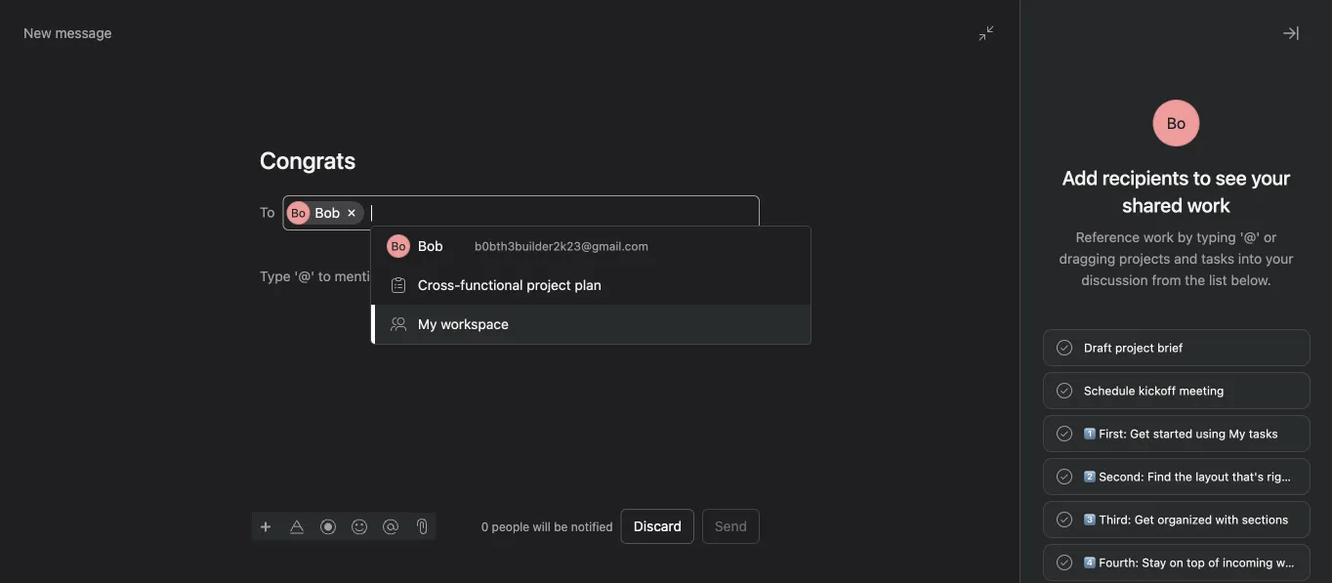 Task type: vqa. For each thing, say whether or not it's contained in the screenshot.
the right MY
yes



Task type: locate. For each thing, give the bounding box(es) containing it.
1️⃣
[[1085, 427, 1096, 441]]

1 vertical spatial get
[[1135, 513, 1155, 527]]

or left discuss
[[780, 442, 797, 461]]

send down projects.
[[737, 504, 770, 520]]

0 vertical spatial message
[[55, 25, 112, 41]]

send for a
[[519, 442, 555, 461]]

None text field
[[371, 201, 386, 225]]

bob right to
[[315, 205, 340, 221]]

into
[[1239, 251, 1263, 267]]

to
[[1194, 166, 1212, 189], [639, 442, 653, 461]]

or
[[1264, 229, 1278, 245]]

find
[[1148, 470, 1172, 484]]

work right the incoming at right
[[1277, 556, 1304, 570]]

list box
[[436, 8, 905, 39]]

tasks.
[[859, 442, 900, 461]]

project left brief
[[1116, 341, 1155, 355]]

'@'
[[1241, 229, 1261, 245]]

toolbar
[[252, 513, 408, 541]]

filter: 1
[[1020, 140, 1061, 153]]

your right see
[[1252, 166, 1291, 189]]

people
[[492, 520, 530, 534]]

0 vertical spatial my
[[418, 316, 437, 332]]

your
[[1252, 166, 1291, 189], [1266, 251, 1294, 267]]

using
[[1197, 427, 1226, 441]]

get right 'third:'
[[1135, 513, 1155, 527]]

bo
[[1168, 114, 1186, 132], [291, 206, 306, 220], [391, 239, 406, 253]]

tasks up that's
[[1250, 427, 1279, 441]]

1 vertical spatial bo
[[291, 206, 306, 220]]

0 vertical spatial bo
[[1168, 114, 1186, 132]]

discard button
[[621, 509, 695, 544]]

1 horizontal spatial to
[[1194, 166, 1212, 189]]

1 vertical spatial to
[[639, 442, 653, 461]]

close image
[[1284, 25, 1300, 41], [1249, 552, 1264, 568]]

will
[[533, 520, 551, 534]]

to left see
[[1194, 166, 1212, 189]]

right
[[1268, 470, 1293, 484]]

message down send a message to kick off projects. or discuss tasks. or brainstorm ideas.
[[773, 504, 830, 520]]

expand congrats image
[[1218, 552, 1233, 568]]

1 horizontal spatial my
[[1230, 427, 1246, 441]]

minimize image
[[979, 25, 995, 41]]

0 vertical spatial bob
[[315, 205, 340, 221]]

see
[[1216, 166, 1247, 189]]

at mention image
[[383, 519, 399, 535]]

0 vertical spatial to
[[1194, 166, 1212, 189]]

third:
[[1100, 513, 1132, 527]]

send a message to kick off projects. or discuss tasks. or brainstorm ideas.
[[519, 442, 1049, 461]]

meeting
[[1180, 384, 1225, 398]]

the inside reference work by typing '@' or dragging projects and tasks into your discussion from the list below.
[[1186, 272, 1206, 288]]

2 vertical spatial message
[[773, 504, 830, 520]]

0 vertical spatial work
[[1144, 229, 1175, 245]]

brainstorm
[[926, 442, 1003, 461]]

1 vertical spatial your
[[1266, 251, 1294, 267]]

1 vertical spatial tasks
[[1250, 427, 1279, 441]]

the
[[1186, 272, 1206, 288], [1175, 470, 1193, 484]]

work
[[1144, 229, 1175, 245], [1277, 556, 1304, 570]]

second:
[[1100, 470, 1145, 484]]

layout
[[1196, 470, 1230, 484]]

0 vertical spatial your
[[1252, 166, 1291, 189]]

1 horizontal spatial or
[[905, 442, 922, 461]]

formatting image
[[289, 519, 305, 535]]

bob
[[315, 205, 340, 221], [418, 238, 443, 254]]

your inside reference work by typing '@' or dragging projects and tasks into your discussion from the list below.
[[1266, 251, 1294, 267]]

2 or from the left
[[905, 442, 922, 461]]

send
[[519, 442, 555, 461], [737, 504, 770, 520], [715, 518, 748, 535]]

0 horizontal spatial to
[[639, 442, 653, 461]]

0 horizontal spatial or
[[780, 442, 797, 461]]

1 horizontal spatial bob
[[418, 238, 443, 254]]

get
[[1131, 427, 1150, 441], [1135, 513, 1155, 527]]

draft project brief
[[1085, 341, 1184, 355]]

0 vertical spatial tasks
[[1202, 251, 1235, 267]]

0 horizontal spatial work
[[1144, 229, 1175, 245]]

add recipients to see your shared work
[[1063, 166, 1291, 216]]

trial
[[1005, 10, 1026, 23]]

bob cell
[[287, 201, 365, 225]]

1 horizontal spatial project
[[1116, 341, 1155, 355]]

0 horizontal spatial bob
[[315, 205, 340, 221]]

on
[[1170, 556, 1184, 570]]

0 horizontal spatial bo
[[291, 206, 306, 220]]

send message button
[[725, 494, 843, 530]]

to inside add recipients to see your shared work
[[1194, 166, 1212, 189]]

a
[[559, 442, 567, 461]]

get for started
[[1131, 427, 1150, 441]]

0 vertical spatial close image
[[1284, 25, 1300, 41]]

2 vertical spatial bo
[[391, 239, 406, 253]]

4️⃣ fourth: stay on top of incoming work
[[1085, 556, 1304, 570]]

message for send message
[[773, 504, 830, 520]]

or right tasks.
[[905, 442, 922, 461]]

tasks
[[1202, 251, 1235, 267], [1250, 427, 1279, 441]]

the right find
[[1175, 470, 1193, 484]]

days
[[979, 23, 1004, 37]]

functional
[[461, 277, 523, 293]]

notified
[[571, 520, 613, 534]]

off
[[690, 442, 710, 461]]

0 vertical spatial get
[[1131, 427, 1150, 441]]

incoming
[[1223, 556, 1274, 570]]

1 vertical spatial bob
[[418, 238, 443, 254]]

bob up "cross-"
[[418, 238, 443, 254]]

0 horizontal spatial tasks
[[1202, 251, 1235, 267]]

the left list
[[1186, 272, 1206, 288]]

hide sidebar image
[[25, 16, 41, 31]]

project left plan
[[527, 277, 571, 293]]

your inside add recipients to see your shared work
[[1252, 166, 1291, 189]]

send left a
[[519, 442, 555, 461]]

you
[[1315, 470, 1333, 484]]

0 vertical spatial project
[[527, 277, 571, 293]]

message
[[55, 25, 112, 41], [571, 442, 635, 461], [773, 504, 830, 520]]

left
[[1008, 23, 1026, 37]]

0 horizontal spatial my
[[418, 316, 437, 332]]

1 vertical spatial work
[[1277, 556, 1304, 570]]

tasks up list
[[1202, 251, 1235, 267]]

kickoff
[[1139, 384, 1177, 398]]

to left kick
[[639, 442, 653, 461]]

0 horizontal spatial message
[[55, 25, 112, 41]]

my down "cross-"
[[418, 316, 437, 332]]

my right using
[[1230, 427, 1246, 441]]

by
[[1178, 229, 1194, 245]]

brief
[[1158, 341, 1184, 355]]

list
[[1210, 272, 1228, 288]]

project
[[527, 277, 571, 293], [1116, 341, 1155, 355]]

message right a
[[571, 442, 635, 461]]

work up projects
[[1144, 229, 1175, 245]]

0 horizontal spatial project
[[527, 277, 571, 293]]

first:
[[1100, 427, 1127, 441]]

message inside button
[[773, 504, 830, 520]]

2️⃣ second: find the layout that's right for you
[[1085, 470, 1333, 484]]

top
[[1187, 556, 1206, 570]]

none text field inside bob row
[[371, 201, 386, 225]]

b0bth3builder2k23@gmail.com
[[475, 239, 649, 253]]

insert an object image
[[260, 521, 272, 533]]

1 vertical spatial message
[[571, 442, 635, 461]]

1️⃣ first: get started using my tasks
[[1085, 427, 1279, 441]]

0 horizontal spatial close image
[[1249, 552, 1264, 568]]

message right new
[[55, 25, 112, 41]]

message for new message
[[55, 25, 112, 41]]

0 vertical spatial the
[[1186, 272, 1206, 288]]

draft
[[1085, 341, 1113, 355]]

1 horizontal spatial message
[[571, 442, 635, 461]]

my
[[418, 316, 437, 332], [1230, 427, 1246, 441]]

sections
[[1243, 513, 1289, 527]]

get for organized
[[1135, 513, 1155, 527]]

2 horizontal spatial message
[[773, 504, 830, 520]]

1 vertical spatial close image
[[1249, 552, 1264, 568]]

get right the first: on the right of the page
[[1131, 427, 1150, 441]]

your down the or at right
[[1266, 251, 1294, 267]]



Task type: describe. For each thing, give the bounding box(es) containing it.
1 vertical spatial the
[[1175, 470, 1193, 484]]

filter:
[[1020, 140, 1052, 153]]

1
[[1056, 140, 1061, 153]]

emoji image
[[352, 519, 367, 535]]

my inside my workspace option
[[418, 316, 437, 332]]

add
[[1063, 166, 1098, 189]]

ideas.
[[1007, 442, 1049, 461]]

be
[[554, 520, 568, 534]]

free
[[977, 10, 1002, 23]]

bob inside bob cell
[[315, 205, 340, 221]]

to
[[260, 204, 275, 220]]

discuss
[[801, 442, 855, 461]]

2️⃣
[[1085, 470, 1096, 484]]

fourth:
[[1100, 556, 1139, 570]]

schedule
[[1085, 384, 1136, 398]]

cross-
[[418, 277, 461, 293]]

0
[[481, 520, 489, 534]]

stay
[[1143, 556, 1167, 570]]

schedule kickoff meeting
[[1085, 384, 1225, 398]]

from
[[1152, 272, 1182, 288]]

1 or from the left
[[780, 442, 797, 461]]

below.
[[1232, 272, 1272, 288]]

new message
[[23, 25, 112, 41]]

workspace
[[441, 316, 509, 332]]

1 horizontal spatial tasks
[[1250, 427, 1279, 441]]

1 horizontal spatial bo
[[391, 239, 406, 253]]

typing
[[1197, 229, 1237, 245]]

my workspace option
[[371, 305, 811, 344]]

4️⃣
[[1085, 556, 1096, 570]]

and
[[1175, 251, 1198, 267]]

0 people will be notified
[[481, 520, 613, 534]]

filter: 1 button
[[995, 133, 1070, 160]]

projects
[[1120, 251, 1171, 267]]

kick
[[657, 442, 686, 461]]

free trial 30 days left
[[961, 10, 1026, 37]]

congrats
[[1044, 552, 1101, 568]]

that's
[[1233, 470, 1264, 484]]

discard
[[634, 518, 682, 535]]

1 vertical spatial project
[[1116, 341, 1155, 355]]

3️⃣
[[1085, 513, 1096, 527]]

reference
[[1076, 229, 1140, 245]]

started
[[1154, 427, 1193, 441]]

organized
[[1158, 513, 1213, 527]]

of
[[1209, 556, 1220, 570]]

cross-functional project plan
[[418, 277, 602, 293]]

1 horizontal spatial work
[[1277, 556, 1304, 570]]

2 horizontal spatial bo
[[1168, 114, 1186, 132]]

tasks inside reference work by typing '@' or dragging projects and tasks into your discussion from the list below.
[[1202, 251, 1235, 267]]

projects.
[[714, 442, 775, 461]]

send message
[[737, 504, 830, 520]]

30
[[961, 23, 975, 37]]

1 horizontal spatial close image
[[1284, 25, 1300, 41]]

send button
[[702, 509, 760, 544]]

reference work by typing '@' or dragging projects and tasks into your discussion from the list below.
[[1060, 229, 1294, 288]]

record a video image
[[321, 519, 336, 535]]

plan
[[575, 277, 602, 293]]

with
[[1216, 513, 1239, 527]]

for
[[1297, 470, 1312, 484]]

shared work
[[1123, 193, 1231, 216]]

3️⃣ third: get organized with sections
[[1085, 513, 1289, 527]]

1 vertical spatial my
[[1230, 427, 1246, 441]]

recipients
[[1103, 166, 1190, 189]]

bo inside bob cell
[[291, 206, 306, 220]]

send for message
[[737, 504, 770, 520]]

Add subject text field
[[236, 145, 784, 176]]

new
[[23, 25, 52, 41]]

work inside reference work by typing '@' or dragging projects and tasks into your discussion from the list below.
[[1144, 229, 1175, 245]]

discussion
[[1082, 272, 1149, 288]]

bob row
[[287, 201, 756, 230]]

my workspace
[[418, 316, 509, 332]]

dragging
[[1060, 251, 1116, 267]]

send right discard
[[715, 518, 748, 535]]



